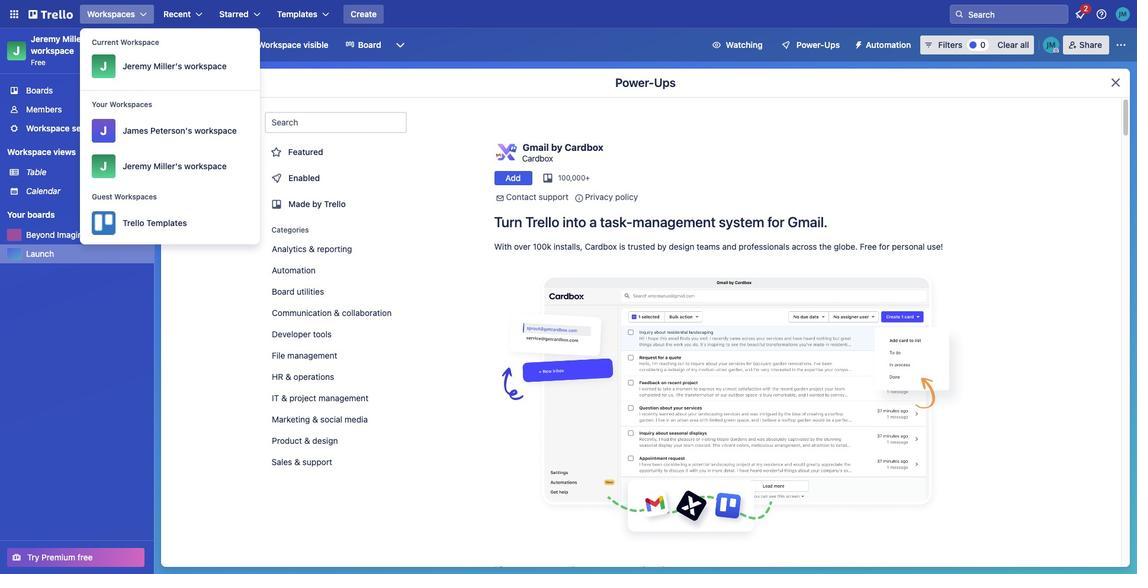 Task type: vqa. For each thing, say whether or not it's contained in the screenshot.
questions: to the bottom
no



Task type: locate. For each thing, give the bounding box(es) containing it.
1 horizontal spatial ups
[[824, 40, 840, 50]]

james
[[123, 126, 148, 136]]

workspaces
[[87, 9, 135, 19], [110, 100, 152, 109], [114, 192, 157, 201]]

support down 100,000
[[539, 192, 569, 202]]

& right analytics
[[309, 244, 314, 254]]

your for your workspaces
[[92, 100, 108, 109]]

workspace
[[31, 46, 74, 56], [184, 61, 227, 71], [194, 126, 237, 136], [184, 161, 227, 171]]

cardbox up +
[[565, 142, 603, 153]]

1 vertical spatial automation
[[272, 265, 315, 275]]

miller's down current workspace on the left top of page
[[154, 61, 182, 71]]

management
[[633, 214, 716, 230], [287, 351, 337, 361], [318, 393, 368, 403]]

& right the "sales"
[[294, 457, 300, 467]]

trello templates
[[123, 218, 187, 228]]

primary element
[[0, 0, 1137, 28]]

design left teams
[[669, 242, 694, 252]]

2 vertical spatial miller's
[[154, 161, 182, 171]]

jeremy miller's workspace free
[[31, 34, 94, 67]]

management up operations
[[287, 351, 337, 361]]

1 vertical spatial management
[[287, 351, 337, 361]]

contact
[[506, 192, 536, 202]]

0 horizontal spatial templates
[[146, 218, 187, 228]]

1 jeremy miller's workspace from the top
[[123, 61, 227, 71]]

workspace right current
[[120, 38, 159, 47]]

miller's inside jeremy miller's workspace free
[[62, 34, 92, 44]]

workspace up table
[[7, 147, 51, 157]]

your inside your boards with 2 items element
[[7, 210, 25, 220]]

turn
[[494, 214, 522, 230]]

clear all button
[[993, 36, 1034, 54]]

1 vertical spatial workspaces
[[110, 100, 152, 109]]

& for analytics
[[309, 244, 314, 254]]

trello up 100k
[[525, 214, 559, 230]]

power-ups
[[796, 40, 840, 50], [615, 76, 676, 89]]

contact support
[[506, 192, 569, 202]]

2 vertical spatial jeremy
[[123, 161, 151, 171]]

1 vertical spatial your
[[7, 210, 25, 220]]

management down hr & operations link
[[318, 393, 368, 403]]

1 horizontal spatial trello
[[324, 199, 345, 209]]

free right j link on the top left of page
[[31, 58, 46, 67]]

board left customize views image
[[358, 40, 381, 50]]

j left jeremy miller's workspace free
[[13, 44, 20, 57]]

1 vertical spatial jeremy miller's workspace
[[123, 161, 227, 171]]

1 vertical spatial by
[[312, 199, 322, 209]]

1 vertical spatial ups
[[654, 76, 676, 89]]

& right it
[[281, 393, 287, 403]]

guest
[[92, 192, 112, 201]]

sm image
[[849, 36, 866, 52], [494, 192, 506, 204], [573, 192, 585, 204]]

workspaces for guest
[[114, 192, 157, 201]]

1 horizontal spatial free
[[860, 242, 877, 252]]

workspaces button
[[80, 5, 154, 24]]

0 vertical spatial jeremy miller's workspace
[[123, 61, 227, 71]]

1 horizontal spatial design
[[669, 242, 694, 252]]

board left utilities
[[272, 287, 294, 297]]

enabled
[[288, 173, 320, 183]]

2 vertical spatial by
[[657, 242, 667, 252]]

1 vertical spatial jeremy
[[123, 61, 151, 71]]

made by trello link
[[264, 192, 407, 216]]

workspace inside workspace settings dropdown button
[[26, 123, 70, 133]]

0 horizontal spatial free
[[31, 58, 46, 67]]

workspace for workspace settings
[[26, 123, 70, 133]]

utilities
[[296, 287, 324, 297]]

1 vertical spatial support
[[302, 457, 332, 467]]

0 horizontal spatial power-
[[615, 76, 654, 89]]

by right gmail
[[551, 142, 562, 153]]

with over 100k installs, cardbox is trusted by design teams and professionals across the globe. free for personal use!
[[494, 242, 943, 252]]

task-
[[600, 214, 633, 230]]

featured
[[288, 147, 323, 157]]

jeremy down current workspace on the left top of page
[[123, 61, 151, 71]]

trello up starred icon
[[123, 218, 144, 228]]

logo for trello templates workspace image
[[92, 211, 115, 235]]

for left personal
[[879, 242, 890, 252]]

your left boards
[[7, 210, 25, 220]]

1 horizontal spatial power-
[[796, 40, 824, 50]]

1 horizontal spatial support
[[539, 192, 569, 202]]

all
[[1020, 40, 1029, 50]]

workspace settings button
[[0, 119, 154, 138]]

jeremy miller (jeremymiller198) image
[[1116, 7, 1130, 21]]

& right product
[[304, 436, 310, 446]]

made
[[288, 199, 310, 209]]

0 vertical spatial power-
[[796, 40, 824, 50]]

it & project management
[[272, 393, 368, 403]]

free
[[31, 58, 46, 67], [860, 242, 877, 252]]

launch
[[26, 249, 54, 259]]

search image
[[955, 9, 964, 19]]

add board image
[[137, 210, 147, 220]]

0 vertical spatial automation
[[866, 40, 911, 50]]

your up settings
[[92, 100, 108, 109]]

and
[[722, 242, 737, 252]]

0 vertical spatial workspaces
[[87, 9, 135, 19]]

1 vertical spatial free
[[860, 242, 877, 252]]

board
[[358, 40, 381, 50], [272, 287, 294, 297]]

1 vertical spatial design
[[312, 436, 338, 446]]

1 vertical spatial power-
[[615, 76, 654, 89]]

1 horizontal spatial board
[[358, 40, 381, 50]]

1 vertical spatial miller's
[[154, 61, 182, 71]]

0 vertical spatial management
[[633, 214, 716, 230]]

gmail
[[523, 142, 549, 153]]

0 vertical spatial templates
[[277, 9, 317, 19]]

for
[[768, 214, 785, 230], [879, 242, 890, 252]]

1 horizontal spatial for
[[879, 242, 890, 252]]

jeremy up guest workspaces
[[123, 161, 151, 171]]

support down "product & design"
[[302, 457, 332, 467]]

over
[[514, 242, 531, 252]]

your
[[92, 100, 108, 109], [7, 210, 25, 220]]

policy
[[615, 192, 638, 202]]

0 vertical spatial miller's
[[62, 34, 92, 44]]

+
[[585, 174, 590, 182]]

trello templates link
[[87, 207, 253, 240]]

0 vertical spatial free
[[31, 58, 46, 67]]

calendar
[[26, 186, 60, 196]]

back to home image
[[28, 5, 73, 24]]

featured link
[[264, 140, 407, 164]]

1 vertical spatial for
[[879, 242, 890, 252]]

1 horizontal spatial templates
[[277, 9, 317, 19]]

& for communication
[[334, 308, 339, 318]]

0 horizontal spatial your
[[7, 210, 25, 220]]

& right 'hr'
[[285, 372, 291, 382]]

by right 'trusted'
[[657, 242, 667, 252]]

premium
[[42, 553, 75, 563]]

0 vertical spatial by
[[551, 142, 562, 153]]

workspace down members
[[26, 123, 70, 133]]

members
[[26, 104, 62, 114]]

board utilities
[[272, 287, 324, 297]]

0 vertical spatial ups
[[824, 40, 840, 50]]

2 notifications image
[[1073, 7, 1087, 21]]

tools
[[313, 329, 331, 339]]

analytics & reporting
[[272, 244, 352, 254]]

0 horizontal spatial board
[[272, 287, 294, 297]]

create button
[[344, 5, 384, 24]]

workspace right peterson's
[[194, 126, 237, 136]]

j inside j link
[[13, 44, 20, 57]]

100k
[[533, 242, 551, 252]]

free inside jeremy miller's workspace free
[[31, 58, 46, 67]]

100,000
[[558, 174, 585, 182]]

workspace right j link on the top left of page
[[31, 46, 74, 56]]

workspaces up add board icon
[[114, 192, 157, 201]]

templates up starred icon
[[146, 218, 187, 228]]

jeremy down the back to home image
[[31, 34, 60, 44]]

0 vertical spatial power-ups
[[796, 40, 840, 50]]

gmail.
[[788, 214, 827, 230]]

workspace visible button
[[236, 36, 336, 54]]

open information menu image
[[1096, 8, 1107, 20]]

trello down enabled "link"
[[324, 199, 345, 209]]

& for hr
[[285, 372, 291, 382]]

1 horizontal spatial power-ups
[[796, 40, 840, 50]]

templates up workspace visible
[[277, 9, 317, 19]]

workspace inside workspace visible button
[[258, 40, 301, 50]]

by
[[551, 142, 562, 153], [312, 199, 322, 209], [657, 242, 667, 252]]

workspaces up 'james'
[[110, 100, 152, 109]]

sm image right power-ups button
[[849, 36, 866, 52]]

workspace left visible
[[258, 40, 301, 50]]

automation link
[[264, 261, 407, 280]]

0 vertical spatial your
[[92, 100, 108, 109]]

miller's left current
[[62, 34, 92, 44]]

show menu image
[[1115, 39, 1127, 51]]

analytics & reporting link
[[264, 240, 407, 259]]

for up professionals
[[768, 214, 785, 230]]

miller's down peterson's
[[154, 161, 182, 171]]

jeremy miller's workspace down peterson's
[[123, 161, 227, 171]]

workspaces up current
[[87, 9, 135, 19]]

free right globe.
[[860, 242, 877, 252]]

1 vertical spatial templates
[[146, 218, 187, 228]]

hr
[[272, 372, 283, 382]]

by inside gmail by cardbox cardbox
[[551, 142, 562, 153]]

cardbox down gmail
[[522, 153, 553, 163]]

& for it
[[281, 393, 287, 403]]

settings
[[72, 123, 104, 133]]

0 horizontal spatial by
[[312, 199, 322, 209]]

2 vertical spatial management
[[318, 393, 368, 403]]

0 horizontal spatial design
[[312, 436, 338, 446]]

2 horizontal spatial sm image
[[849, 36, 866, 52]]

& left social
[[312, 415, 318, 425]]

share button
[[1063, 36, 1109, 54]]

0 vertical spatial board
[[358, 40, 381, 50]]

j left 'james'
[[100, 124, 107, 137]]

by for made
[[312, 199, 322, 209]]

it & project management link
[[264, 389, 407, 408]]

marketing & social media
[[272, 415, 368, 425]]

cardbox left is
[[585, 242, 617, 252]]

1 vertical spatial board
[[272, 287, 294, 297]]

0 horizontal spatial for
[[768, 214, 785, 230]]

0 vertical spatial jeremy
[[31, 34, 60, 44]]

miller's
[[62, 34, 92, 44], [154, 61, 182, 71], [154, 161, 182, 171]]

2 jeremy miller's workspace from the top
[[123, 161, 227, 171]]

design down marketing & social media
[[312, 436, 338, 446]]

sm image down 100,000 + on the top
[[573, 192, 585, 204]]

0 vertical spatial for
[[768, 214, 785, 230]]

& down board utilities link
[[334, 308, 339, 318]]

customize views image
[[394, 39, 406, 51]]

Search field
[[964, 5, 1068, 23]]

power-
[[796, 40, 824, 50], [615, 76, 654, 89]]

categories
[[272, 226, 309, 235]]

& for sales
[[294, 457, 300, 467]]

analytics
[[272, 244, 306, 254]]

sm image down add button
[[494, 192, 506, 204]]

1 horizontal spatial by
[[551, 142, 562, 153]]

this member is an admin of this board. image
[[1053, 48, 1059, 53]]

by right made
[[312, 199, 322, 209]]

add
[[506, 173, 521, 183]]

0 vertical spatial design
[[669, 242, 694, 252]]

1 horizontal spatial your
[[92, 100, 108, 109]]

recent button
[[156, 5, 210, 24]]

jeremy miller's workspace down the recent
[[123, 61, 227, 71]]

beyond
[[26, 230, 55, 240]]

0 horizontal spatial power-ups
[[615, 76, 676, 89]]

management up 'trusted'
[[633, 214, 716, 230]]

workspace views
[[7, 147, 76, 157]]

2 vertical spatial workspaces
[[114, 192, 157, 201]]

file management
[[272, 351, 337, 361]]

templates inside dropdown button
[[277, 9, 317, 19]]

1 vertical spatial power-ups
[[615, 76, 676, 89]]

use!
[[927, 242, 943, 252]]

1 horizontal spatial automation
[[866, 40, 911, 50]]



Task type: describe. For each thing, give the bounding box(es) containing it.
beyond imagination
[[26, 230, 101, 240]]

workspaces inside workspaces dropdown button
[[87, 9, 135, 19]]

contact support link
[[506, 192, 569, 202]]

2 vertical spatial cardbox
[[585, 242, 617, 252]]

your boards with 2 items element
[[7, 208, 120, 222]]

file
[[272, 351, 285, 361]]

marketing & social media link
[[264, 410, 407, 429]]

installs,
[[554, 242, 583, 252]]

the
[[819, 242, 832, 252]]

members link
[[0, 100, 154, 119]]

product & design link
[[264, 432, 407, 451]]

power-ups inside button
[[796, 40, 840, 50]]

& for marketing
[[312, 415, 318, 425]]

sales & support
[[272, 457, 332, 467]]

teams
[[697, 242, 720, 252]]

try premium free
[[27, 553, 93, 563]]

reporting
[[317, 244, 352, 254]]

0 vertical spatial support
[[539, 192, 569, 202]]

management inside it & project management link
[[318, 393, 368, 403]]

table link
[[26, 166, 147, 178]]

hr & operations link
[[264, 368, 407, 387]]

jeremy miller (jeremymiller198) image
[[1043, 37, 1059, 53]]

developer
[[272, 329, 310, 339]]

templates button
[[270, 5, 336, 24]]

starred icon image
[[137, 230, 147, 240]]

j down current
[[100, 59, 107, 73]]

developer tools link
[[264, 325, 407, 344]]

boards
[[27, 210, 55, 220]]

board link
[[338, 36, 388, 54]]

jeremy inside jeremy miller's workspace free
[[31, 34, 60, 44]]

product & design
[[272, 436, 338, 446]]

board utilities link
[[264, 282, 407, 301]]

filters
[[938, 40, 963, 50]]

guest workspaces
[[92, 192, 157, 201]]

boards
[[26, 85, 53, 95]]

workspace down recent dropdown button
[[184, 61, 227, 71]]

trusted
[[628, 242, 655, 252]]

boards link
[[0, 81, 154, 100]]

globe.
[[834, 242, 858, 252]]

made by trello
[[288, 199, 345, 209]]

try premium free button
[[7, 548, 145, 567]]

Search text field
[[264, 112, 407, 133]]

0
[[980, 40, 986, 50]]

current
[[92, 38, 119, 47]]

2 horizontal spatial trello
[[525, 214, 559, 230]]

beyond imagination link
[[26, 229, 133, 241]]

clear
[[997, 40, 1018, 50]]

free
[[78, 553, 93, 563]]

sales & support link
[[264, 453, 407, 472]]

developer tools
[[272, 329, 331, 339]]

management inside file management link
[[287, 351, 337, 361]]

clear all
[[997, 40, 1029, 50]]

100,000 +
[[558, 174, 590, 182]]

1 horizontal spatial sm image
[[573, 192, 585, 204]]

try
[[27, 553, 39, 563]]

automation button
[[849, 36, 918, 54]]

privacy policy
[[585, 192, 638, 202]]

power- inside power-ups button
[[796, 40, 824, 50]]

communication & collaboration link
[[264, 304, 407, 323]]

workspace down james peterson's workspace at the top left of page
[[184, 161, 227, 171]]

ups inside button
[[824, 40, 840, 50]]

board for board utilities
[[272, 287, 294, 297]]

turn trello into a task-management system for gmail.
[[494, 214, 827, 230]]

with
[[494, 242, 512, 252]]

social
[[320, 415, 342, 425]]

workspace settings
[[26, 123, 104, 133]]

0 horizontal spatial support
[[302, 457, 332, 467]]

table
[[26, 167, 46, 177]]

your workspaces
[[92, 100, 152, 109]]

enabled link
[[264, 166, 407, 190]]

2 horizontal spatial by
[[657, 242, 667, 252]]

is
[[619, 242, 625, 252]]

visible
[[303, 40, 328, 50]]

starred button
[[212, 5, 268, 24]]

sm image inside automation button
[[849, 36, 866, 52]]

privacy
[[585, 192, 613, 202]]

peterson's
[[150, 126, 192, 136]]

communication & collaboration
[[272, 308, 391, 318]]

collaboration
[[342, 308, 391, 318]]

example of the cardbox interface. image
[[494, 261, 968, 550]]

board for board
[[358, 40, 381, 50]]

personal
[[892, 242, 925, 252]]

& for product
[[304, 436, 310, 446]]

workspace for workspace views
[[7, 147, 51, 157]]

0 vertical spatial cardbox
[[565, 142, 603, 153]]

0 horizontal spatial sm image
[[494, 192, 506, 204]]

your boards
[[7, 210, 55, 220]]

1 vertical spatial cardbox
[[522, 153, 553, 163]]

automation inside button
[[866, 40, 911, 50]]

j link
[[7, 41, 26, 60]]

launch link
[[26, 248, 147, 260]]

0 horizontal spatial ups
[[654, 76, 676, 89]]

project
[[289, 393, 316, 403]]

0 horizontal spatial trello
[[123, 218, 144, 228]]

watching button
[[705, 36, 770, 54]]

0 horizontal spatial automation
[[272, 265, 315, 275]]

into
[[563, 214, 586, 230]]

your for your boards
[[7, 210, 25, 220]]

workspace inside jeremy miller's workspace free
[[31, 46, 74, 56]]

communication
[[272, 308, 331, 318]]

j up calendar link
[[100, 159, 107, 173]]

product
[[272, 436, 302, 446]]

by for gmail
[[551, 142, 562, 153]]

across
[[792, 242, 817, 252]]

workspace for workspace visible
[[258, 40, 301, 50]]

add button
[[494, 171, 532, 185]]

create
[[351, 9, 377, 19]]

gmail by cardbox cardbox
[[522, 142, 603, 163]]

operations
[[293, 372, 334, 382]]

workspace visible
[[258, 40, 328, 50]]

file management link
[[264, 346, 407, 365]]

workspaces for your
[[110, 100, 152, 109]]

jeremy miller's workspace link
[[31, 34, 94, 56]]

current workspace
[[92, 38, 159, 47]]



